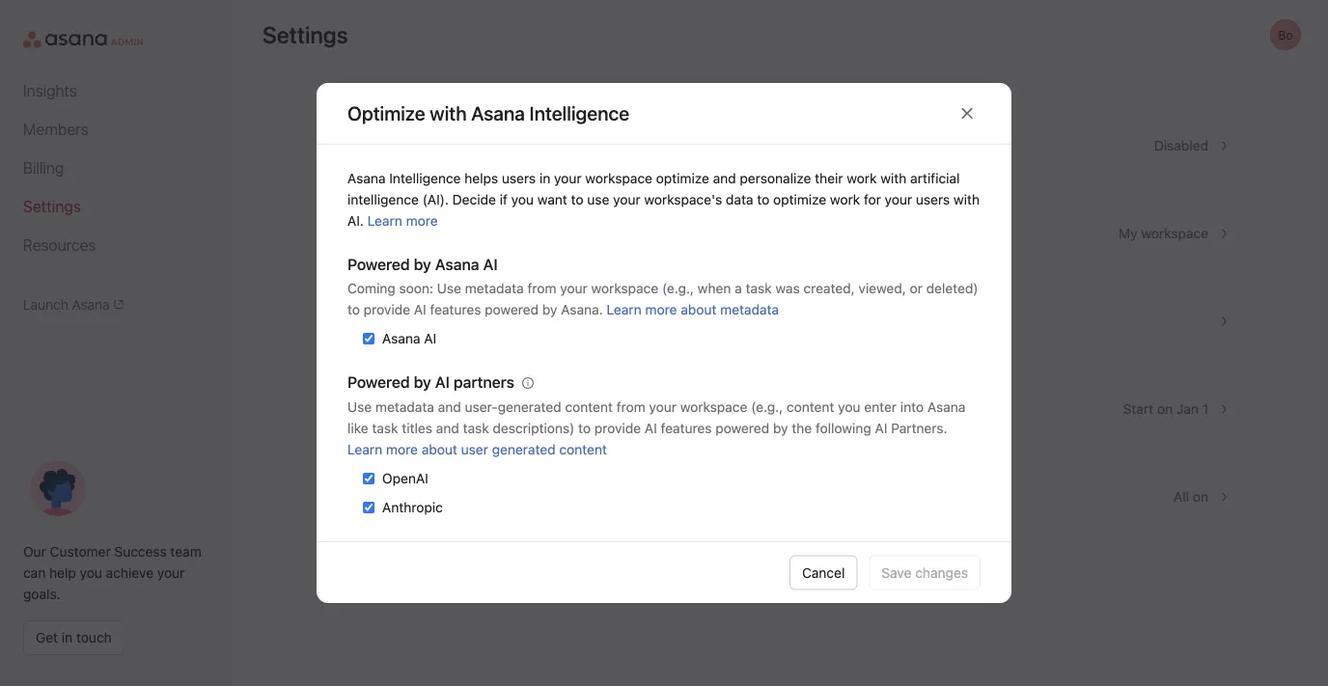 Task type: locate. For each thing, give the bounding box(es) containing it.
OpenAI checkbox
[[363, 473, 374, 484]]

by inside coming soon: use metadata from your workspace (e.g., when a task was created, viewed, or deleted) to provide ai features powered by asana.
[[542, 302, 557, 318]]

1 vertical spatial from
[[616, 399, 645, 415]]

0 vertical spatial optimize
[[656, 170, 709, 186]]

workspace right rhythm
[[680, 399, 747, 415]]

2 powered from the top
[[347, 373, 410, 391]]

coming
[[347, 280, 395, 296]]

optimize
[[656, 170, 709, 186], [773, 192, 826, 208], [714, 498, 767, 514]]

workspace
[[585, 170, 652, 186], [1141, 225, 1208, 241], [591, 280, 658, 296], [435, 323, 503, 339], [680, 399, 747, 415]]

0 vertical spatial use
[[587, 192, 609, 208]]

workspace up ai partners
[[435, 323, 503, 339]]

0 vertical spatial (e.g.,
[[662, 280, 694, 296]]

user-
[[465, 399, 498, 415]]

metadata for about
[[720, 302, 779, 318]]

workspace's down use metadata and user-generated content from your workspace (e.g., content you enter into asana like task titles and task descriptions) to provide ai features powered by the following ai partners. learn more about user generated content
[[585, 498, 663, 514]]

optimize inside optimize with asana intelligence decide if you want asana to use your workspace's data to optimize work for your users.
[[351, 478, 408, 494]]

to inside use metadata and user-generated content from your workspace (e.g., content you enter into asana like task titles and task descriptions) to provide ai features powered by the following ai partners. learn more about user generated content
[[578, 420, 591, 436]]

1 vertical spatial organization
[[541, 323, 618, 339]]

viewed,
[[858, 280, 906, 296]]

generated down the descriptions)
[[492, 442, 556, 457]]

0 horizontal spatial task
[[372, 420, 398, 436]]

learn down intelligence
[[367, 213, 402, 229]]

0 vertical spatial metadata
[[465, 280, 524, 296]]

users down the artificial
[[916, 192, 950, 208]]

users
[[502, 170, 536, 186], [916, 192, 950, 208]]

1 horizontal spatial want
[[537, 192, 567, 208]]

ai down enter
[[875, 420, 887, 436]]

enter
[[864, 399, 897, 415]]

0 vertical spatial the
[[542, 235, 563, 251]]

customize
[[351, 235, 417, 251]]

1 vertical spatial more
[[645, 302, 677, 318]]

by left asana.
[[542, 302, 557, 318]]

1 horizontal spatial data
[[726, 192, 753, 208]]

data inside optimize with asana intelligence decide if you want asana to use your workspace's data to optimize work for your users.
[[666, 498, 694, 514]]

you up following on the bottom right of page
[[838, 399, 860, 415]]

team
[[170, 544, 201, 560]]

changing
[[481, 235, 539, 251]]

from left (i.e.
[[616, 399, 645, 415]]

use down the descriptions)
[[528, 498, 550, 514]]

1 vertical spatial use
[[528, 498, 550, 514]]

about down when
[[681, 302, 716, 318]]

metadata up convert to organization convert your workspace to an organization on the top of page
[[465, 280, 524, 296]]

1 vertical spatial about
[[422, 442, 457, 457]]

intelligence up (ai).
[[389, 170, 461, 186]]

data
[[726, 192, 753, 208], [666, 498, 694, 514]]

learn right asana.
[[607, 302, 642, 318]]

to inside coming soon: use metadata from your workspace (e.g., when a task was created, viewed, or deleted) to provide ai features powered by asana.
[[347, 302, 360, 318]]

asana down user
[[443, 478, 482, 494]]

2 vertical spatial work
[[771, 498, 801, 514]]

for inside optimize with asana intelligence decide if you want asana to use your workspace's data to optimize work for your users.
[[804, 498, 822, 514]]

use
[[587, 192, 609, 208], [528, 498, 550, 514]]

intelligence
[[347, 192, 419, 208]]

workspace's up asana.
[[566, 235, 644, 251]]

1 vertical spatial decide
[[351, 498, 395, 514]]

optimize down 'personalize'
[[773, 192, 826, 208]]

you inside optimize with asana intelligence decide if you want asana to use your workspace's data to optimize work for your users.
[[410, 498, 433, 514]]

your inside our customer success team can help you achieve your goals.
[[157, 565, 185, 581]]

workspace inside use metadata and user-generated content from your workspace (e.g., content you enter into asana like task titles and task descriptions) to provide ai features powered by the following ai partners. learn more about user generated content
[[680, 399, 747, 415]]

powered
[[347, 255, 410, 274], [347, 373, 410, 391]]

0 vertical spatial features
[[430, 302, 481, 318]]

1 horizontal spatial features
[[661, 420, 712, 436]]

features inside use metadata and user-generated content from your workspace (e.g., content you enter into asana like task titles and task descriptions) to provide ai features powered by the following ai partners. learn more about user generated content
[[661, 420, 712, 436]]

0 horizontal spatial powered
[[485, 302, 539, 318]]

0 horizontal spatial use
[[528, 498, 550, 514]]

0 horizontal spatial if
[[399, 498, 406, 514]]

the inside workspace name customize asana by changing the workspace's name
[[542, 235, 563, 251]]

you down openai
[[410, 498, 433, 514]]

powered for powered by asana ai
[[347, 255, 410, 274]]

close this dialog image
[[959, 106, 975, 121]]

1 horizontal spatial (e.g.,
[[751, 399, 783, 415]]

billing link
[[23, 156, 208, 180]]

1 vertical spatial want
[[436, 498, 466, 514]]

in up workspace name customize asana by changing the workspace's name
[[539, 170, 550, 186]]

0 vertical spatial powered
[[347, 255, 410, 274]]

0 horizontal spatial name
[[426, 215, 461, 231]]

customer
[[50, 544, 111, 560]]

you up workspace name customize asana by changing the workspace's name
[[511, 192, 534, 208]]

2 vertical spatial in
[[62, 630, 73, 646]]

workspace
[[351, 215, 422, 231]]

provide left (i.e.
[[594, 420, 641, 436]]

2 horizontal spatial task
[[746, 280, 772, 296]]

to left an
[[506, 323, 519, 339]]

ai down soon: at top left
[[414, 302, 426, 318]]

to right the descriptions)
[[578, 420, 591, 436]]

annual
[[507, 411, 548, 427]]

name down asana intelligence helps users in your workspace optimize and personalize their work with artificial intelligence (ai). decide if you want to use your workspace's data to optimize work for your users with ai.
[[648, 235, 682, 251]]

0 horizontal spatial in
[[62, 630, 73, 646]]

with inside optimize with asana intelligence decide if you want asana to use your workspace's data to optimize work for your users.
[[412, 478, 439, 494]]

0 horizontal spatial use
[[347, 399, 372, 415]]

provide inside coming soon: use metadata from your workspace (e.g., when a task was created, viewed, or deleted) to provide ai features powered by asana.
[[364, 302, 410, 318]]

soon:
[[399, 280, 433, 296]]

workspace up asana.
[[591, 280, 658, 296]]

1 vertical spatial optimize
[[351, 478, 408, 494]]

metadata
[[465, 280, 524, 296], [720, 302, 779, 318], [375, 399, 434, 415]]

by right year) on the right
[[773, 420, 788, 436]]

asana up powered by asana ai
[[421, 235, 459, 251]]

0 horizontal spatial users
[[502, 170, 536, 186]]

1 vertical spatial learn
[[607, 302, 642, 318]]

task up learn more about user generated content link
[[463, 420, 489, 436]]

deleted)
[[926, 280, 978, 296]]

optimize inside optimize with asana intelligence decide if you want asana to use your workspace's data to optimize work for your users.
[[714, 498, 767, 514]]

0 horizontal spatial metadata
[[375, 399, 434, 415]]

ai
[[414, 302, 426, 318], [424, 331, 436, 346], [645, 420, 657, 436], [875, 420, 887, 436]]

success
[[114, 544, 167, 560]]

more
[[406, 213, 438, 229], [645, 302, 677, 318], [386, 442, 418, 457]]

and right titles
[[436, 420, 459, 436]]

1 horizontal spatial users
[[916, 192, 950, 208]]

0 vertical spatial want
[[537, 192, 567, 208]]

1 vertical spatial metadata
[[720, 302, 779, 318]]

you down customer at the bottom
[[80, 565, 102, 581]]

and
[[713, 170, 736, 186], [438, 399, 461, 415], [436, 420, 459, 436]]

convert
[[351, 303, 402, 318], [351, 323, 401, 339]]

2 convert from the top
[[351, 323, 401, 339]]

more for learn more
[[406, 213, 438, 229]]

the right changing
[[542, 235, 563, 251]]

1 horizontal spatial provide
[[594, 420, 641, 436]]

about
[[681, 302, 716, 318], [422, 442, 457, 457]]

features inside coming soon: use metadata from your workspace (e.g., when a task was created, viewed, or deleted) to provide ai features powered by asana.
[[430, 302, 481, 318]]

0 vertical spatial from
[[527, 280, 556, 296]]

(e.g., up learn more about metadata
[[662, 280, 694, 296]]

decide down helps
[[452, 192, 496, 208]]

save
[[882, 565, 912, 581]]

optimize down year) on the right
[[714, 498, 767, 514]]

to down 'personalize'
[[757, 192, 769, 208]]

provide
[[364, 302, 410, 318], [594, 420, 641, 436]]

and left 'personalize'
[[713, 170, 736, 186]]

content left rhythm
[[565, 399, 613, 415]]

asana intelligence helps users in your workspace optimize and personalize their work with artificial intelligence (ai). decide if you want to use your workspace's data to optimize work for your users with ai.
[[347, 170, 980, 229]]

time
[[351, 390, 383, 406]]

organization down asana.
[[541, 323, 618, 339]]

name
[[426, 215, 461, 231], [648, 235, 682, 251]]

decide down openai checkbox
[[351, 498, 395, 514]]

work right their
[[847, 170, 877, 186]]

provide down coming
[[364, 302, 410, 318]]

0 horizontal spatial provide
[[364, 302, 410, 318]]

1 horizontal spatial from
[[616, 399, 645, 415]]

powered by ai partners
[[347, 373, 514, 391]]

learn more about user generated content link
[[347, 442, 607, 457]]

use inside coming soon: use metadata from your workspace (e.g., when a task was created, viewed, or deleted) to provide ai features powered by asana.
[[437, 280, 461, 296]]

asana right into
[[927, 399, 966, 415]]

0 horizontal spatial want
[[436, 498, 466, 514]]

members
[[23, 120, 88, 138]]

use inside use metadata and user-generated content from your workspace (e.g., content you enter into asana like task titles and task descriptions) to provide ai features powered by the following ai partners. learn more about user generated content
[[347, 399, 372, 415]]

name down (ai).
[[426, 215, 461, 231]]

0 horizontal spatial decide
[[351, 498, 395, 514]]

ai left (i.e.
[[645, 420, 657, 436]]

metadata up titles
[[375, 399, 434, 415]]

1 vertical spatial data
[[666, 498, 694, 514]]

in right get
[[62, 630, 73, 646]]

2 horizontal spatial metadata
[[720, 302, 779, 318]]

2 vertical spatial learn
[[347, 442, 382, 457]]

1 vertical spatial name
[[648, 235, 682, 251]]

use up workspace name customize asana by changing the workspace's name
[[587, 192, 609, 208]]

to
[[571, 192, 583, 208], [757, 192, 769, 208], [347, 302, 360, 318], [405, 303, 418, 318], [506, 323, 519, 339], [578, 420, 591, 436], [512, 498, 524, 514], [698, 498, 710, 514]]

you inside our customer success team can help you achieve your goals.
[[80, 565, 102, 581]]

0 horizontal spatial on
[[1157, 401, 1173, 417]]

asana up intelligence
[[347, 170, 386, 186]]

0 vertical spatial work
[[847, 170, 877, 186]]

more inside use metadata and user-generated content from your workspace (e.g., content you enter into asana like task titles and task descriptions) to provide ai features powered by the following ai partners. learn more about user generated content
[[386, 442, 418, 457]]

1 vertical spatial intelligence
[[485, 478, 559, 494]]

on
[[1157, 401, 1173, 417], [1193, 489, 1208, 505]]

0 vertical spatial powered
[[485, 302, 539, 318]]

from inside coming soon: use metadata from your workspace (e.g., when a task was created, viewed, or deleted) to provide ai features powered by asana.
[[527, 280, 556, 296]]

users right helps
[[502, 170, 536, 186]]

intelligence
[[389, 170, 461, 186], [485, 478, 559, 494]]

features right rhythm
[[661, 420, 712, 436]]

learn
[[367, 213, 402, 229], [607, 302, 642, 318], [347, 442, 382, 457]]

when
[[698, 280, 731, 296]]

1
[[1202, 401, 1208, 417]]

powered up match
[[347, 373, 410, 391]]

your inside convert to organization convert your workspace to an organization
[[404, 323, 432, 339]]

workspace's up user
[[425, 411, 503, 427]]

in inside time periods match your workspace's annual operating rhythm (i.e. fiscal year) in asana
[[761, 411, 772, 427]]

0 vertical spatial learn
[[367, 213, 402, 229]]

in right year) on the right
[[761, 411, 772, 427]]

1 vertical spatial users
[[916, 192, 950, 208]]

0 vertical spatial if
[[500, 192, 508, 208]]

1 vertical spatial generated
[[492, 442, 556, 457]]

an
[[522, 323, 537, 339]]

by inside use metadata and user-generated content from your workspace (e.g., content you enter into asana like task titles and task descriptions) to provide ai features powered by the following ai partners. learn more about user generated content
[[773, 420, 788, 436]]

1 horizontal spatial on
[[1193, 489, 1208, 505]]

features down soon: at top left
[[430, 302, 481, 318]]

by up asana ai
[[463, 235, 478, 251]]

you inside asana intelligence helps users in your workspace optimize and personalize their work with artificial intelligence (ai). decide if you want to use your workspace's data to optimize work for your users with ai.
[[511, 192, 534, 208]]

0 horizontal spatial the
[[542, 235, 563, 251]]

2 vertical spatial more
[[386, 442, 418, 457]]

task right a
[[746, 280, 772, 296]]

learn inside use metadata and user-generated content from your workspace (e.g., content you enter into asana like task titles and task descriptions) to provide ai features powered by the following ai partners. learn more about user generated content
[[347, 442, 382, 457]]

touch
[[76, 630, 112, 646]]

0 horizontal spatial data
[[666, 498, 694, 514]]

with
[[430, 102, 467, 125], [880, 170, 907, 186], [954, 192, 980, 208], [412, 478, 439, 494]]

start
[[1123, 401, 1154, 417]]

if down openai
[[399, 498, 406, 514]]

on left jan
[[1157, 401, 1173, 417]]

0 vertical spatial settings
[[263, 21, 348, 48]]

work
[[847, 170, 877, 186], [830, 192, 860, 208], [771, 498, 801, 514]]

intelligence down learn more about user generated content link
[[485, 478, 559, 494]]

0 horizontal spatial (e.g.,
[[662, 280, 694, 296]]

0 vertical spatial on
[[1157, 401, 1173, 417]]

metadata inside coming soon: use metadata from your workspace (e.g., when a task was created, viewed, or deleted) to provide ai features powered by asana.
[[465, 280, 524, 296]]

1 vertical spatial for
[[804, 498, 822, 514]]

to down learn more about user generated content link
[[512, 498, 524, 514]]

and down 'powered by ai partners'
[[438, 399, 461, 415]]

want down user
[[436, 498, 466, 514]]

1 horizontal spatial the
[[792, 420, 812, 436]]

1 powered from the top
[[347, 255, 410, 274]]

0 vertical spatial provide
[[364, 302, 410, 318]]

optimize for optimize with asana intelligence
[[347, 102, 425, 125]]

periods
[[386, 390, 434, 406]]

our customer success team can help you achieve your goals.
[[23, 544, 201, 602]]

with up anthropic
[[412, 478, 439, 494]]

helps
[[464, 170, 498, 186]]

1 vertical spatial and
[[438, 399, 461, 415]]

from up an
[[527, 280, 556, 296]]

workspace's inside workspace name customize asana by changing the workspace's name
[[566, 235, 644, 251]]

if
[[500, 192, 508, 208], [399, 498, 406, 514]]

0 vertical spatial use
[[437, 280, 461, 296]]

on right all
[[1193, 489, 1208, 505]]

their
[[815, 170, 843, 186]]

0 vertical spatial name
[[426, 215, 461, 231]]

(e.g., right fiscal
[[751, 399, 783, 415]]

optimize up harvest
[[347, 102, 425, 125]]

1 horizontal spatial about
[[681, 302, 716, 318]]

metadata down a
[[720, 302, 779, 318]]

powered down customize
[[347, 255, 410, 274]]

use up like
[[347, 399, 372, 415]]

1 horizontal spatial optimize
[[714, 498, 767, 514]]

settings
[[263, 21, 348, 48], [23, 197, 81, 216]]

2 horizontal spatial in
[[761, 411, 772, 427]]

for up viewed,
[[864, 192, 881, 208]]

optimize left 'personalize'
[[656, 170, 709, 186]]

1 vertical spatial the
[[792, 420, 812, 436]]

1 vertical spatial settings
[[23, 197, 81, 216]]

your
[[554, 170, 582, 186], [613, 192, 641, 208], [885, 192, 912, 208], [560, 280, 588, 296], [404, 323, 432, 339], [649, 399, 677, 415], [394, 411, 421, 427], [554, 498, 581, 514], [825, 498, 853, 514], [157, 565, 185, 581]]

data down use metadata and user-generated content from your workspace (e.g., content you enter into asana like task titles and task descriptions) to provide ai features powered by the following ai partners. learn more about user generated content
[[666, 498, 694, 514]]

asana
[[347, 170, 386, 186], [421, 235, 459, 251], [72, 296, 110, 312], [382, 331, 420, 346], [927, 399, 966, 415], [776, 411, 814, 427], [443, 478, 482, 494], [470, 498, 508, 514]]

work up 'cancel' button on the bottom right
[[771, 498, 801, 514]]

0 vertical spatial decide
[[452, 192, 496, 208]]

1 vertical spatial convert
[[351, 323, 401, 339]]

0 horizontal spatial about
[[422, 442, 457, 457]]

time periods match your workspace's annual operating rhythm (i.e. fiscal year) in asana
[[351, 390, 814, 427]]

more for learn more about metadata
[[645, 302, 677, 318]]

1 horizontal spatial metadata
[[465, 280, 524, 296]]

powered up an
[[485, 302, 539, 318]]

organization down asana ai
[[422, 303, 501, 318]]

provide inside use metadata and user-generated content from your workspace (e.g., content you enter into asana like task titles and task descriptions) to provide ai features powered by the following ai partners. learn more about user generated content
[[594, 420, 641, 436]]

(i.e.
[[662, 411, 685, 427]]

launch
[[23, 296, 68, 312]]

powered inside coming soon: use metadata from your workspace (e.g., when a task was created, viewed, or deleted) to provide ai features powered by asana.
[[485, 302, 539, 318]]

1 vertical spatial features
[[661, 420, 712, 436]]

1 horizontal spatial if
[[500, 192, 508, 208]]

1 vertical spatial (e.g.,
[[751, 399, 783, 415]]

work down their
[[830, 192, 860, 208]]

fiscal
[[689, 411, 722, 427]]

1 horizontal spatial use
[[587, 192, 609, 208]]

use down asana ai
[[437, 280, 461, 296]]

learn down like
[[347, 442, 382, 457]]

0 horizontal spatial for
[[804, 498, 822, 514]]

bo
[[1278, 28, 1293, 42]]

0 vertical spatial and
[[713, 170, 736, 186]]

anthropic
[[382, 499, 443, 515]]

2 vertical spatial optimize
[[714, 498, 767, 514]]

optimize up anthropic checkbox
[[351, 478, 408, 494]]

features
[[430, 302, 481, 318], [661, 420, 712, 436]]

you
[[511, 192, 534, 208], [838, 399, 860, 415], [410, 498, 433, 514], [80, 565, 102, 581]]

workspace's up when
[[644, 192, 722, 208]]

1 vertical spatial use
[[347, 399, 372, 415]]

1 horizontal spatial for
[[864, 192, 881, 208]]

content up following on the bottom right of page
[[787, 399, 834, 415]]

powered for powered by ai partners
[[347, 373, 410, 391]]

our
[[23, 544, 46, 560]]

to down coming
[[347, 302, 360, 318]]

to down fiscal
[[698, 498, 710, 514]]

1 vertical spatial optimize
[[773, 192, 826, 208]]

optimize
[[347, 102, 425, 125], [351, 478, 408, 494]]

content
[[565, 399, 613, 415], [787, 399, 834, 415], [559, 442, 607, 457]]

0 horizontal spatial organization
[[422, 303, 501, 318]]

0 vertical spatial more
[[406, 213, 438, 229]]

0 vertical spatial for
[[864, 192, 881, 208]]

your inside use metadata and user-generated content from your workspace (e.g., content you enter into asana like task titles and task descriptions) to provide ai features powered by the following ai partners. learn more about user generated content
[[649, 399, 677, 415]]

optimize inside dialog
[[347, 102, 425, 125]]

data down 'personalize'
[[726, 192, 753, 208]]

generated
[[498, 399, 561, 415], [492, 442, 556, 457]]

1 horizontal spatial intelligence
[[485, 478, 559, 494]]

1 horizontal spatial use
[[437, 280, 461, 296]]

in inside button
[[62, 630, 73, 646]]

powered right (i.e.
[[715, 420, 769, 436]]

0 horizontal spatial features
[[430, 302, 481, 318]]

data inside asana intelligence helps users in your workspace optimize and personalize their work with artificial intelligence (ai). decide if you want to use your workspace's data to optimize work for your users with ai.
[[726, 192, 753, 208]]

the left following on the bottom right of page
[[792, 420, 812, 436]]

resources link
[[23, 234, 208, 257]]

0 horizontal spatial from
[[527, 280, 556, 296]]

0 vertical spatial intelligence
[[389, 170, 461, 186]]



Task type: vqa. For each thing, say whether or not it's contained in the screenshot.
your inside Coming soon: Use metadata from your workspace (e.g., when a task was created, viewed, or deleted) to provide AI features powered by Asana.
yes



Task type: describe. For each thing, give the bounding box(es) containing it.
workspace right the my
[[1141, 225, 1208, 241]]

get
[[36, 630, 58, 646]]

0 vertical spatial users
[[502, 170, 536, 186]]

on for all
[[1193, 489, 1208, 505]]

learn more link
[[367, 213, 438, 229]]

asana inside asana intelligence helps users in your workspace optimize and personalize their work with artificial intelligence (ai). decide if you want to use your workspace's data to optimize work for your users with ai.
[[347, 170, 386, 186]]

created,
[[803, 280, 855, 296]]

work inside optimize with asana intelligence decide if you want asana to use your workspace's data to optimize work for your users.
[[771, 498, 801, 514]]

workspace inside coming soon: use metadata from your workspace (e.g., when a task was created, viewed, or deleted) to provide ai features powered by asana.
[[591, 280, 658, 296]]

ai.
[[347, 213, 364, 229]]

rhythm
[[615, 411, 659, 427]]

learn for learn more
[[367, 213, 402, 229]]

launch asana link
[[23, 296, 208, 312]]

by up soon: at top left
[[414, 255, 431, 274]]

1 horizontal spatial name
[[648, 235, 682, 251]]

optimize for optimize with asana intelligence decide if you want asana to use your workspace's data to optimize work for your users.
[[351, 478, 408, 494]]

my workspace
[[1119, 225, 1208, 241]]

if inside optimize with asana intelligence decide if you want asana to use your workspace's data to optimize work for your users.
[[399, 498, 406, 514]]

following
[[815, 420, 871, 436]]

powered by asana ai
[[347, 255, 498, 274]]

titles
[[402, 420, 432, 436]]

task inside coming soon: use metadata from your workspace (e.g., when a task was created, viewed, or deleted) to provide ai features powered by asana.
[[746, 280, 772, 296]]

ai up 'powered by ai partners'
[[424, 331, 436, 346]]

workspace name customize asana by changing the workspace's name
[[351, 215, 682, 251]]

content down operating
[[559, 442, 607, 457]]

(e.g., inside coming soon: use metadata from your workspace (e.g., when a task was created, viewed, or deleted) to provide ai features powered by asana.
[[662, 280, 694, 296]]

2 horizontal spatial optimize
[[773, 192, 826, 208]]

1 vertical spatial work
[[830, 192, 860, 208]]

if inside asana intelligence helps users in your workspace optimize and personalize their work with artificial intelligence (ai). decide if you want to use your workspace's data to optimize work for your users with ai.
[[500, 192, 508, 208]]

match
[[351, 411, 390, 427]]

asana ai
[[435, 255, 498, 274]]

year)
[[726, 411, 757, 427]]

achieve
[[106, 565, 154, 581]]

learn more about metadata
[[607, 302, 779, 318]]

asana inside use metadata and user-generated content from your workspace (e.g., content you enter into asana like task titles and task descriptions) to provide ai features powered by the following ai partners. learn more about user generated content
[[927, 399, 966, 415]]

a
[[735, 280, 742, 296]]

workspace's inside optimize with asana intelligence decide if you want asana to use your workspace's data to optimize work for your users.
[[585, 498, 663, 514]]

with down the artificial
[[954, 192, 980, 208]]

learn more
[[367, 213, 438, 229]]

powered inside use metadata and user-generated content from your workspace (e.g., content you enter into asana like task titles and task descriptions) to provide ai features powered by the following ai partners. learn more about user generated content
[[715, 420, 769, 436]]

optimize with asana intelligence decide if you want asana to use your workspace's data to optimize work for your users.
[[351, 478, 894, 514]]

you inside use metadata and user-generated content from your workspace (e.g., content you enter into asana like task titles and task descriptions) to provide ai features powered by the following ai partners. learn more about user generated content
[[838, 399, 860, 415]]

coming soon: use metadata from your workspace (e.g., when a task was created, viewed, or deleted) to provide ai features powered by asana.
[[347, 280, 978, 318]]

workspace's inside asana intelligence helps users in your workspace optimize and personalize their work with artificial intelligence (ai). decide if you want to use your workspace's data to optimize work for your users with ai.
[[644, 192, 722, 208]]

and inside asana intelligence helps users in your workspace optimize and personalize their work with artificial intelligence (ai). decide if you want to use your workspace's data to optimize work for your users with ai.
[[713, 170, 736, 186]]

cancel
[[802, 565, 845, 581]]

into
[[900, 399, 924, 415]]

asana down learn more about user generated content link
[[470, 498, 508, 514]]

or
[[910, 280, 923, 296]]

settings link
[[23, 195, 208, 218]]

(ai).
[[422, 192, 449, 208]]

learn more about metadata link
[[607, 302, 779, 318]]

1 horizontal spatial organization
[[541, 323, 618, 339]]

metadata inside use metadata and user-generated content from your workspace (e.g., content you enter into asana like task titles and task descriptions) to provide ai features powered by the following ai partners. learn more about user generated content
[[375, 399, 434, 415]]

asana inside time periods match your workspace's annual operating rhythm (i.e. fiscal year) in asana
[[776, 411, 814, 427]]

to down soon: at top left
[[405, 303, 418, 318]]

openai
[[382, 471, 428, 486]]

disabled
[[1154, 138, 1208, 153]]

user
[[461, 442, 488, 457]]

insights link
[[23, 79, 208, 102]]

convert to organization convert your workspace to an organization
[[351, 303, 618, 339]]

in inside asana intelligence helps users in your workspace optimize and personalize their work with artificial intelligence (ai). decide if you want to use your workspace's data to optimize work for your users with ai.
[[539, 170, 550, 186]]

asana right "launch"
[[72, 296, 110, 312]]

jan
[[1176, 401, 1199, 417]]

harvest
[[351, 127, 401, 143]]

changes
[[915, 565, 968, 581]]

intelligence inside asana intelligence helps users in your workspace optimize and personalize their work with artificial intelligence (ai). decide if you want to use your workspace's data to optimize work for your users with ai.
[[389, 170, 461, 186]]

by inside workspace name customize asana by changing the workspace's name
[[463, 235, 478, 251]]

start on jan 1
[[1123, 401, 1208, 417]]

asana intelligence
[[471, 102, 629, 125]]

get in touch
[[36, 630, 112, 646]]

all
[[1174, 489, 1189, 505]]

optimize with asana intelligence
[[347, 102, 629, 125]]

workspace inside asana intelligence helps users in your workspace optimize and personalize their work with artificial intelligence (ai). decide if you want to use your workspace's data to optimize work for your users with ai.
[[585, 170, 652, 186]]

use inside optimize with asana intelligence decide if you want asana to use your workspace's data to optimize work for your users.
[[528, 498, 550, 514]]

0 vertical spatial organization
[[422, 303, 501, 318]]

use metadata and user-generated content from your workspace (e.g., content you enter into asana like task titles and task descriptions) to provide ai features powered by the following ai partners. learn more about user generated content
[[347, 399, 966, 457]]

get in touch button
[[23, 621, 124, 655]]

save changes button
[[869, 555, 981, 590]]

metadata for use
[[465, 280, 524, 296]]

ai partners
[[435, 373, 514, 391]]

harvest integration
[[351, 127, 474, 143]]

help
[[49, 565, 76, 581]]

your inside time periods match your workspace's annual operating rhythm (i.e. fiscal year) in asana
[[394, 411, 421, 427]]

my
[[1119, 225, 1138, 241]]

operating
[[551, 411, 611, 427]]

asana right the asana ai option on the left of the page
[[382, 331, 420, 346]]

want inside asana intelligence helps users in your workspace optimize and personalize their work with artificial intelligence (ai). decide if you want to use your workspace's data to optimize work for your users with ai.
[[537, 192, 567, 208]]

use inside asana intelligence helps users in your workspace optimize and personalize their work with artificial intelligence (ai). decide if you want to use your workspace's data to optimize work for your users with ai.
[[587, 192, 609, 208]]

for inside asana intelligence helps users in your workspace optimize and personalize their work with artificial intelligence (ai). decide if you want to use your workspace's data to optimize work for your users with ai.
[[864, 192, 881, 208]]

workspace inside convert to organization convert your workspace to an organization
[[435, 323, 503, 339]]

asana.
[[561, 302, 603, 318]]

ai inside coming soon: use metadata from your workspace (e.g., when a task was created, viewed, or deleted) to provide ai features powered by asana.
[[414, 302, 426, 318]]

Anthropic checkbox
[[363, 502, 374, 513]]

asana ai
[[382, 331, 436, 346]]

want inside optimize with asana intelligence decide if you want asana to use your workspace's data to optimize work for your users.
[[436, 498, 466, 514]]

partners.
[[891, 420, 947, 436]]

from inside use metadata and user-generated content from your workspace (e.g., content you enter into asana like task titles and task descriptions) to provide ai features powered by the following ai partners. learn more about user generated content
[[616, 399, 645, 415]]

to up workspace name customize asana by changing the workspace's name
[[571, 192, 583, 208]]

by down the asana ai on the left
[[414, 373, 431, 391]]

0 vertical spatial generated
[[498, 399, 561, 415]]

optimize with asana intelligence dialog
[[317, 83, 1011, 603]]

cancel button
[[789, 555, 857, 590]]

on for start
[[1157, 401, 1173, 417]]

learn for learn more about metadata
[[607, 302, 642, 318]]

launch asana
[[23, 296, 110, 312]]

your inside coming soon: use metadata from your workspace (e.g., when a task was created, viewed, or deleted) to provide ai features powered by asana.
[[560, 280, 588, 296]]

workspace's inside time periods match your workspace's annual operating rhythm (i.e. fiscal year) in asana
[[425, 411, 503, 427]]

goals.
[[23, 586, 60, 602]]

decide inside asana intelligence helps users in your workspace optimize and personalize their work with artificial intelligence (ai). decide if you want to use your workspace's data to optimize work for your users with ai.
[[452, 192, 496, 208]]

about inside use metadata and user-generated content from your workspace (e.g., content you enter into asana like task titles and task descriptions) to provide ai features powered by the following ai partners. learn more about user generated content
[[422, 442, 457, 457]]

1 convert from the top
[[351, 303, 402, 318]]

integration
[[405, 127, 474, 143]]

resources
[[23, 236, 96, 254]]

1 horizontal spatial task
[[463, 420, 489, 436]]

billing
[[23, 159, 64, 177]]

more information image
[[522, 377, 534, 389]]

artificial
[[910, 170, 960, 186]]

users.
[[857, 498, 894, 514]]

Asana AI checkbox
[[363, 333, 374, 345]]

intelligence inside optimize with asana intelligence decide if you want asana to use your workspace's data to optimize work for your users.
[[485, 478, 559, 494]]

0 horizontal spatial optimize
[[656, 170, 709, 186]]

(e.g., inside use metadata and user-generated content from your workspace (e.g., content you enter into asana like task titles and task descriptions) to provide ai features powered by the following ai partners. learn more about user generated content
[[751, 399, 783, 415]]

was
[[775, 280, 800, 296]]

like
[[347, 420, 368, 436]]

personalize
[[740, 170, 811, 186]]

with left the artificial
[[880, 170, 907, 186]]

decide inside optimize with asana intelligence decide if you want asana to use your workspace's data to optimize work for your users.
[[351, 498, 395, 514]]

asana inside workspace name customize asana by changing the workspace's name
[[421, 235, 459, 251]]

with up integration
[[430, 102, 467, 125]]

descriptions)
[[493, 420, 575, 436]]

insights
[[23, 82, 77, 100]]

2 vertical spatial and
[[436, 420, 459, 436]]

all on
[[1174, 489, 1208, 505]]

the inside use metadata and user-generated content from your workspace (e.g., content you enter into asana like task titles and task descriptions) to provide ai features powered by the following ai partners. learn more about user generated content
[[792, 420, 812, 436]]

members link
[[23, 118, 208, 141]]



